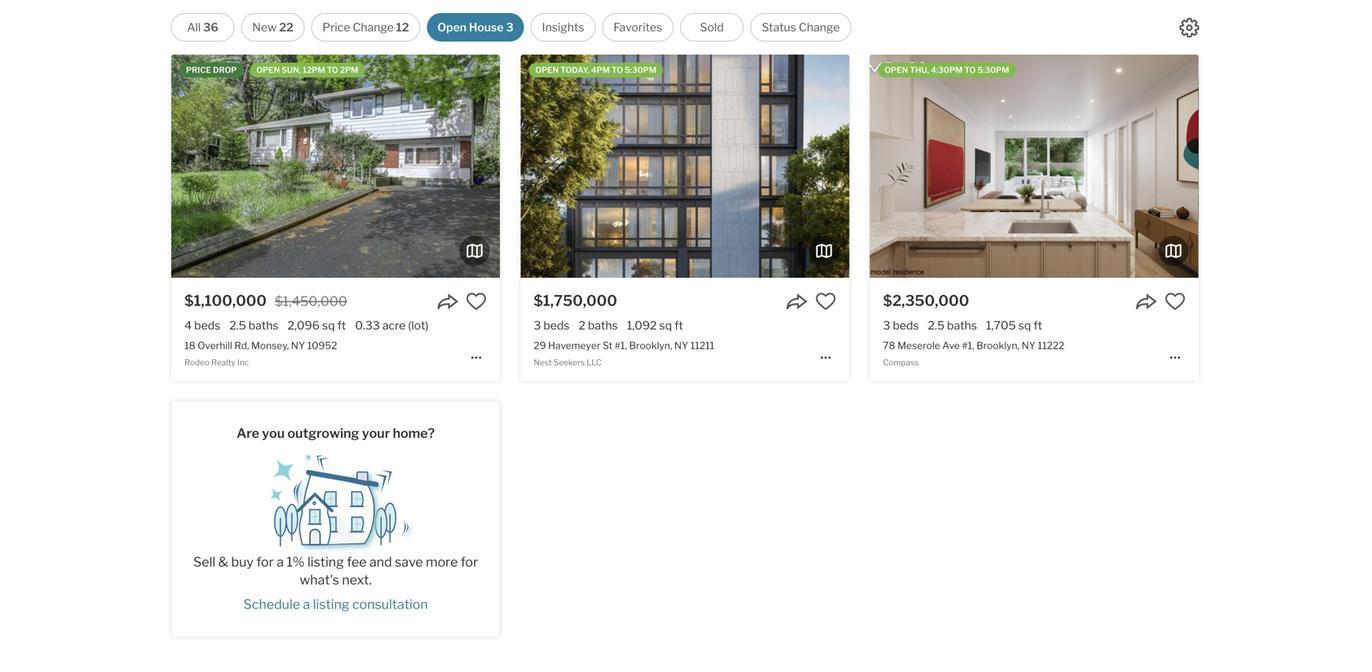 Task type: locate. For each thing, give the bounding box(es) containing it.
sq right 1,705
[[1019, 319, 1031, 333]]

photo of 18 overhill rd, monsey, ny 10952 image
[[171, 55, 500, 278], [500, 55, 829, 278]]

2 3 beds from the left
[[883, 319, 919, 333]]

4pm
[[591, 65, 610, 75]]

listing down what's
[[313, 597, 350, 613]]

all
[[187, 20, 201, 34]]

1 photo of 18 overhill rd, monsey, ny 10952 image from the left
[[171, 55, 500, 278]]

3 inside open house option
[[506, 20, 514, 34]]

2.5 baths for $2,350,000
[[928, 319, 977, 333]]

0 horizontal spatial 2.5
[[229, 319, 246, 333]]

baths up st
[[588, 319, 618, 333]]

2.5 for $1,100,000
[[229, 319, 246, 333]]

favorite button image
[[466, 291, 487, 312]]

1 horizontal spatial sq
[[659, 319, 672, 333]]

2 #1, from the left
[[962, 340, 975, 352]]

All radio
[[171, 13, 235, 42]]

1 ft from the left
[[337, 319, 346, 333]]

1 horizontal spatial 3
[[534, 319, 541, 333]]

0 horizontal spatial to
[[327, 65, 338, 75]]

1 ny from the left
[[291, 340, 305, 352]]

save
[[395, 555, 423, 571]]

ny inside 29 havemeyer st #1, brooklyn, ny 11211 nest seekers llc
[[674, 340, 688, 352]]

2,096 sq ft
[[288, 319, 346, 333]]

brooklyn, down 1,705
[[977, 340, 1020, 352]]

2 horizontal spatial to
[[965, 65, 976, 75]]

2 2.5 baths from the left
[[928, 319, 977, 333]]

1 horizontal spatial #1,
[[962, 340, 975, 352]]

#1, right st
[[615, 340, 627, 352]]

2 brooklyn, from the left
[[977, 340, 1020, 352]]

1 beds from the left
[[194, 319, 220, 333]]

photo of 29 havemeyer st #1, brooklyn, ny 11211 image
[[521, 55, 849, 278], [849, 55, 1178, 278]]

1 horizontal spatial ny
[[674, 340, 688, 352]]

2 to from the left
[[612, 65, 623, 75]]

3 beds
[[534, 319, 570, 333], [883, 319, 919, 333]]

0.33 acre (lot)
[[355, 319, 429, 333]]

2 sq from the left
[[659, 319, 672, 333]]

2,096
[[288, 319, 320, 333]]

new
[[252, 20, 277, 34]]

2 horizontal spatial ny
[[1022, 340, 1036, 352]]

for right more
[[461, 555, 478, 571]]

sold
[[700, 20, 724, 34]]

3 open from the left
[[885, 65, 908, 75]]

more
[[426, 555, 458, 571]]

beds for $1,100,000
[[194, 319, 220, 333]]

beds
[[194, 319, 220, 333], [544, 319, 570, 333], [893, 319, 919, 333]]

to right '4:30pm' at the right of the page
[[965, 65, 976, 75]]

0 horizontal spatial for
[[256, 555, 274, 571]]

1 2.5 baths from the left
[[229, 319, 279, 333]]

4:30pm
[[931, 65, 963, 75]]

open
[[256, 65, 280, 75], [535, 65, 559, 75], [885, 65, 908, 75]]

compass
[[883, 358, 919, 368]]

2 horizontal spatial 3
[[883, 319, 890, 333]]

Price Change radio
[[311, 13, 420, 42]]

and
[[369, 555, 392, 571]]

1 5:30pm from the left
[[625, 65, 657, 75]]

2 open from the left
[[535, 65, 559, 75]]

today,
[[561, 65, 589, 75]]

2 favorite button checkbox from the left
[[815, 291, 836, 312]]

3 baths from the left
[[947, 319, 977, 333]]

78
[[883, 340, 895, 352]]

2.5 baths for $1,100,000
[[229, 319, 279, 333]]

Insights radio
[[531, 13, 596, 42]]

what's
[[300, 573, 339, 589]]

2 ft from the left
[[674, 319, 683, 333]]

1 sq from the left
[[322, 319, 335, 333]]

baths
[[249, 319, 279, 333], [588, 319, 618, 333], [947, 319, 977, 333]]

ave
[[942, 340, 960, 352]]

for right buy
[[256, 555, 274, 571]]

a down what's
[[303, 597, 310, 613]]

1 horizontal spatial 5:30pm
[[978, 65, 1009, 75]]

0 horizontal spatial 2.5 baths
[[229, 319, 279, 333]]

open house 3
[[437, 20, 514, 34]]

5:30pm
[[625, 65, 657, 75], [978, 65, 1009, 75]]

1 horizontal spatial for
[[461, 555, 478, 571]]

2 baths from the left
[[588, 319, 618, 333]]

for
[[256, 555, 274, 571], [461, 555, 478, 571]]

1 baths from the left
[[249, 319, 279, 333]]

0 horizontal spatial favorite button checkbox
[[466, 291, 487, 312]]

1 horizontal spatial ft
[[674, 319, 683, 333]]

2 2.5 from the left
[[928, 319, 945, 333]]

2 favorite button image from the left
[[1165, 291, 1186, 312]]

brooklyn,
[[629, 340, 672, 352], [977, 340, 1020, 352]]

beds up meserole
[[893, 319, 919, 333]]

rodeo
[[184, 358, 209, 368]]

0 horizontal spatial #1,
[[615, 340, 627, 352]]

change left 12
[[353, 20, 394, 34]]

1 horizontal spatial brooklyn,
[[977, 340, 1020, 352]]

(lot)
[[408, 319, 429, 333]]

st
[[603, 340, 613, 352]]

$1,450,000
[[275, 294, 347, 310]]

brooklyn, inside 78 meserole ave #1, brooklyn, ny 11222 compass
[[977, 340, 1020, 352]]

llc
[[587, 358, 602, 368]]

listing inside sell & buy for a 1% listing fee and save more for what's next.
[[307, 555, 344, 571]]

3 to from the left
[[965, 65, 976, 75]]

open left thu,
[[885, 65, 908, 75]]

0.33
[[355, 319, 380, 333]]

3 up 29
[[534, 319, 541, 333]]

2 beds from the left
[[544, 319, 570, 333]]

favorites
[[614, 20, 662, 34]]

ft for $1,100,000
[[337, 319, 346, 333]]

#1, right ave
[[962, 340, 975, 352]]

to left 2pm
[[327, 65, 338, 75]]

sun,
[[282, 65, 301, 75]]

a left 1%
[[277, 555, 284, 571]]

baths up ave
[[947, 319, 977, 333]]

photo of 78 meserole ave #1, brooklyn, ny 11222 image
[[870, 55, 1199, 278], [1199, 55, 1370, 278]]

0 horizontal spatial change
[[353, 20, 394, 34]]

2.5 baths up rd,
[[229, 319, 279, 333]]

1 horizontal spatial 2.5
[[928, 319, 945, 333]]

listing
[[307, 555, 344, 571], [313, 597, 350, 613]]

#1, inside 29 havemeyer st #1, brooklyn, ny 11211 nest seekers llc
[[615, 340, 627, 352]]

0 horizontal spatial 3 beds
[[534, 319, 570, 333]]

1 horizontal spatial 2.5 baths
[[928, 319, 977, 333]]

beds for $2,350,000
[[893, 319, 919, 333]]

open thu, 4:30pm to 5:30pm
[[885, 65, 1009, 75]]

1 brooklyn, from the left
[[629, 340, 672, 352]]

ny for $2,350,000
[[1022, 340, 1036, 352]]

0 horizontal spatial baths
[[249, 319, 279, 333]]

12
[[396, 20, 409, 34]]

22
[[279, 20, 293, 34]]

#1, inside 78 meserole ave #1, brooklyn, ny 11222 compass
[[962, 340, 975, 352]]

1 horizontal spatial favorite button image
[[1165, 291, 1186, 312]]

favorite button checkbox
[[1165, 291, 1186, 312]]

1 photo of 29 havemeyer st #1, brooklyn, ny 11211 image from the left
[[521, 55, 849, 278]]

2 photo of 78 meserole ave #1, brooklyn, ny 11222 image from the left
[[1199, 55, 1370, 278]]

1 horizontal spatial 3 beds
[[883, 319, 919, 333]]

baths for $2,350,000
[[947, 319, 977, 333]]

an image of a house image
[[254, 443, 417, 554]]

sq up 10952
[[322, 319, 335, 333]]

sq
[[322, 319, 335, 333], [659, 319, 672, 333], [1019, 319, 1031, 333]]

1 horizontal spatial favorite button checkbox
[[815, 291, 836, 312]]

1 open from the left
[[256, 65, 280, 75]]

ny down 2,096
[[291, 340, 305, 352]]

baths up monsey,
[[249, 319, 279, 333]]

0 horizontal spatial 3
[[506, 20, 514, 34]]

open left today,
[[535, 65, 559, 75]]

1 vertical spatial listing
[[313, 597, 350, 613]]

Open House radio
[[427, 13, 524, 42]]

ft for $1,750,000
[[674, 319, 683, 333]]

4
[[184, 319, 192, 333]]

3 beds up 78
[[883, 319, 919, 333]]

1 horizontal spatial open
[[535, 65, 559, 75]]

1 change from the left
[[353, 20, 394, 34]]

Sold radio
[[680, 13, 744, 42]]

New radio
[[241, 13, 305, 42]]

rd,
[[234, 340, 249, 352]]

beds right 4 at left top
[[194, 319, 220, 333]]

1 horizontal spatial to
[[612, 65, 623, 75]]

#1, for $1,750,000
[[615, 340, 627, 352]]

0 horizontal spatial beds
[[194, 319, 220, 333]]

open for $1,750,000
[[535, 65, 559, 75]]

option group
[[171, 13, 851, 42]]

a
[[277, 555, 284, 571], [303, 597, 310, 613]]

listing up what's
[[307, 555, 344, 571]]

next.
[[342, 573, 372, 589]]

1 favorite button image from the left
[[815, 291, 836, 312]]

new 22
[[252, 20, 293, 34]]

outgrowing
[[287, 426, 359, 442]]

1 horizontal spatial change
[[799, 20, 840, 34]]

1 for from the left
[[256, 555, 274, 571]]

ny left 11211
[[674, 340, 688, 352]]

5:30pm right '4:30pm' at the right of the page
[[978, 65, 1009, 75]]

5:30pm right 4pm
[[625, 65, 657, 75]]

to right 4pm
[[612, 65, 623, 75]]

2 horizontal spatial beds
[[893, 319, 919, 333]]

home?
[[393, 426, 435, 442]]

ft right 1,092
[[674, 319, 683, 333]]

open left sun,
[[256, 65, 280, 75]]

ft up 11222
[[1034, 319, 1042, 333]]

0 horizontal spatial ny
[[291, 340, 305, 352]]

price
[[323, 20, 350, 34]]

ny inside the 18 overhill rd, monsey, ny 10952 rodeo realty inc
[[291, 340, 305, 352]]

change right status
[[799, 20, 840, 34]]

0 horizontal spatial a
[[277, 555, 284, 571]]

2.5 baths up ave
[[928, 319, 977, 333]]

brooklyn, inside 29 havemeyer st #1, brooklyn, ny 11211 nest seekers llc
[[629, 340, 672, 352]]

$2,350,000
[[883, 292, 969, 310]]

0 horizontal spatial ft
[[337, 319, 346, 333]]

drop
[[213, 65, 237, 75]]

change
[[353, 20, 394, 34], [799, 20, 840, 34]]

2.5 baths
[[229, 319, 279, 333], [928, 319, 977, 333]]

3 up 78
[[883, 319, 890, 333]]

1 horizontal spatial a
[[303, 597, 310, 613]]

favorite button image
[[815, 291, 836, 312], [1165, 291, 1186, 312]]

1 horizontal spatial beds
[[544, 319, 570, 333]]

2 horizontal spatial baths
[[947, 319, 977, 333]]

3 ny from the left
[[1022, 340, 1036, 352]]

2 horizontal spatial sq
[[1019, 319, 1031, 333]]

2.5
[[229, 319, 246, 333], [928, 319, 945, 333]]

0 horizontal spatial 5:30pm
[[625, 65, 657, 75]]

fee
[[347, 555, 367, 571]]

2.5 up ave
[[928, 319, 945, 333]]

ny left 11222
[[1022, 340, 1036, 352]]

2 horizontal spatial open
[[885, 65, 908, 75]]

beds left 2
[[544, 319, 570, 333]]

sell
[[193, 555, 216, 571]]

0 horizontal spatial open
[[256, 65, 280, 75]]

ft left 0.33
[[337, 319, 346, 333]]

1 #1, from the left
[[615, 340, 627, 352]]

2 5:30pm from the left
[[978, 65, 1009, 75]]

0 horizontal spatial brooklyn,
[[629, 340, 672, 352]]

realty
[[211, 358, 236, 368]]

3 sq from the left
[[1019, 319, 1031, 333]]

3 beds from the left
[[893, 319, 919, 333]]

3
[[506, 20, 514, 34], [534, 319, 541, 333], [883, 319, 890, 333]]

favorite button image for $2,350,000
[[1165, 291, 1186, 312]]

$1,100,000 $1,450,000
[[184, 292, 347, 310]]

1 2.5 from the left
[[229, 319, 246, 333]]

#1,
[[615, 340, 627, 352], [962, 340, 975, 352]]

brooklyn, down 1,092 sq ft
[[629, 340, 672, 352]]

0 horizontal spatial favorite button image
[[815, 291, 836, 312]]

1,092
[[627, 319, 657, 333]]

2 ny from the left
[[674, 340, 688, 352]]

ny inside 78 meserole ave #1, brooklyn, ny 11222 compass
[[1022, 340, 1036, 352]]

29
[[534, 340, 546, 352]]

36
[[203, 20, 218, 34]]

favorite button checkbox
[[466, 291, 487, 312], [815, 291, 836, 312]]

1 horizontal spatial baths
[[588, 319, 618, 333]]

baths for $1,100,000
[[249, 319, 279, 333]]

3 beds up 29
[[534, 319, 570, 333]]

0 vertical spatial listing
[[307, 555, 344, 571]]

0 horizontal spatial sq
[[322, 319, 335, 333]]

2.5 up rd,
[[229, 319, 246, 333]]

favorite button checkbox for $1,750,000
[[815, 291, 836, 312]]

#1, for $2,350,000
[[962, 340, 975, 352]]

1 favorite button checkbox from the left
[[466, 291, 487, 312]]

sq right 1,092
[[659, 319, 672, 333]]

1 3 beds from the left
[[534, 319, 570, 333]]

ft
[[337, 319, 346, 333], [674, 319, 683, 333], [1034, 319, 1042, 333]]

ny for $1,750,000
[[674, 340, 688, 352]]

3 right the house
[[506, 20, 514, 34]]

1%
[[287, 555, 305, 571]]

2 horizontal spatial ft
[[1034, 319, 1042, 333]]

2 change from the left
[[799, 20, 840, 34]]

brooklyn, for $2,350,000
[[977, 340, 1020, 352]]

3 ft from the left
[[1034, 319, 1042, 333]]

0 vertical spatial a
[[277, 555, 284, 571]]



Task type: describe. For each thing, give the bounding box(es) containing it.
brooklyn, for $1,750,000
[[629, 340, 672, 352]]

2 baths
[[579, 319, 618, 333]]

2 photo of 29 havemeyer st #1, brooklyn, ny 11211 image from the left
[[849, 55, 1178, 278]]

your
[[362, 426, 390, 442]]

option group containing all
[[171, 13, 851, 42]]

sq for $1,750,000
[[659, 319, 672, 333]]

you
[[262, 426, 285, 442]]

sq for $1,100,000
[[322, 319, 335, 333]]

Status Change radio
[[750, 13, 851, 42]]

3 beds for $1,750,000
[[534, 319, 570, 333]]

consultation
[[352, 597, 428, 613]]

price change 12
[[323, 20, 409, 34]]

open
[[437, 20, 467, 34]]

baths for $1,750,000
[[588, 319, 618, 333]]

meserole
[[898, 340, 940, 352]]

favorite button image for $1,750,000
[[815, 291, 836, 312]]

12pm
[[303, 65, 325, 75]]

2.5 for $2,350,000
[[928, 319, 945, 333]]

acre
[[382, 319, 406, 333]]

overhill
[[198, 340, 232, 352]]

insights
[[542, 20, 584, 34]]

2 photo of 18 overhill rd, monsey, ny 10952 image from the left
[[500, 55, 829, 278]]

nest
[[534, 358, 552, 368]]

10952
[[307, 340, 337, 352]]

open today, 4pm to 5:30pm
[[535, 65, 657, 75]]

schedule a listing consultation
[[243, 597, 428, 613]]

1 to from the left
[[327, 65, 338, 75]]

1 vertical spatial a
[[303, 597, 310, 613]]

change for status
[[799, 20, 840, 34]]

open for $2,350,000
[[885, 65, 908, 75]]

havemeyer
[[548, 340, 601, 352]]

open sun, 12pm to 2pm
[[256, 65, 358, 75]]

3 for $1,750,000
[[534, 319, 541, 333]]

price drop
[[186, 65, 237, 75]]

monsey,
[[251, 340, 289, 352]]

4 beds
[[184, 319, 220, 333]]

3 for $2,350,000
[[883, 319, 890, 333]]

2pm
[[340, 65, 358, 75]]

Favorites radio
[[602, 13, 674, 42]]

78 meserole ave #1, brooklyn, ny 11222 compass
[[883, 340, 1065, 368]]

status change
[[762, 20, 840, 34]]

1,705
[[986, 319, 1016, 333]]

beds for $1,750,000
[[544, 319, 570, 333]]

house
[[469, 20, 504, 34]]

1,705 sq ft
[[986, 319, 1042, 333]]

buy
[[231, 555, 254, 571]]

are
[[237, 426, 259, 442]]

to for $2,350,000
[[965, 65, 976, 75]]

11222
[[1038, 340, 1065, 352]]

1,092 sq ft
[[627, 319, 683, 333]]

$1,100,000
[[184, 292, 267, 310]]

18 overhill rd, monsey, ny 10952 rodeo realty inc
[[184, 340, 337, 368]]

$1,750,000
[[534, 292, 617, 310]]

5:30pm for $1,750,000
[[625, 65, 657, 75]]

ft for $2,350,000
[[1034, 319, 1042, 333]]

1 photo of 78 meserole ave #1, brooklyn, ny 11222 image from the left
[[870, 55, 1199, 278]]

2
[[579, 319, 585, 333]]

18
[[184, 340, 195, 352]]

thu,
[[910, 65, 929, 75]]

sq for $2,350,000
[[1019, 319, 1031, 333]]

2 for from the left
[[461, 555, 478, 571]]

are you outgrowing your home?
[[237, 426, 435, 442]]

schedule
[[243, 597, 300, 613]]

&
[[218, 555, 228, 571]]

inc
[[237, 358, 249, 368]]

price
[[186, 65, 211, 75]]

all 36
[[187, 20, 218, 34]]

5:30pm for $2,350,000
[[978, 65, 1009, 75]]

11211
[[691, 340, 715, 352]]

change for price
[[353, 20, 394, 34]]

to for $1,750,000
[[612, 65, 623, 75]]

a inside sell & buy for a 1% listing fee and save more for what's next.
[[277, 555, 284, 571]]

status
[[762, 20, 796, 34]]

sell & buy for a 1% listing fee and save more for what's next.
[[193, 555, 478, 589]]

favorite button checkbox for $1,100,000
[[466, 291, 487, 312]]

seekers
[[554, 358, 585, 368]]

3 beds for $2,350,000
[[883, 319, 919, 333]]

29 havemeyer st #1, brooklyn, ny 11211 nest seekers llc
[[534, 340, 715, 368]]



Task type: vqa. For each thing, say whether or not it's contained in the screenshot.
-
no



